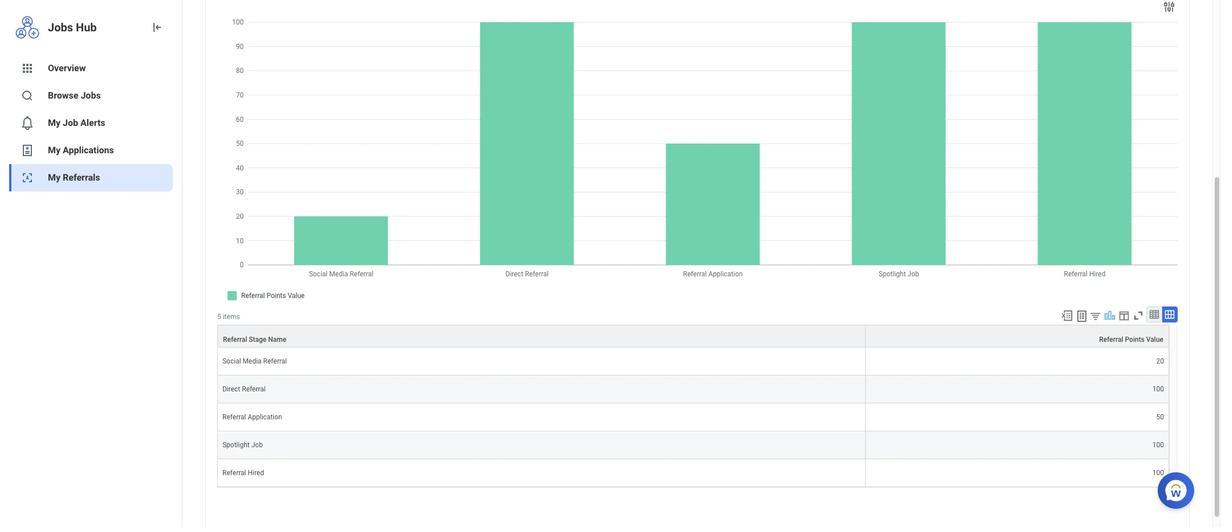 Task type: vqa. For each thing, say whether or not it's contained in the screenshot.
1st caret down "ICON" from left
no



Task type: describe. For each thing, give the bounding box(es) containing it.
browse jobs link
[[9, 82, 173, 110]]

export to excel image
[[1061, 310, 1074, 323]]

heatmap image
[[21, 62, 34, 75]]

my for my job alerts
[[48, 118, 61, 128]]

direct referral
[[223, 385, 266, 393]]

referral stage name
[[223, 336, 287, 344]]

50
[[1157, 413, 1165, 421]]

direct
[[223, 385, 240, 393]]

my referrals
[[48, 172, 100, 183]]

document star image
[[21, 144, 34, 157]]

referral for referral hired
[[223, 469, 246, 477]]

referral for referral application
[[223, 413, 246, 421]]

transformation import image
[[150, 21, 164, 34]]

media
[[243, 357, 262, 365]]

social
[[223, 357, 241, 365]]

row containing spotlight job
[[217, 432, 1170, 460]]

row containing referral stage name
[[217, 325, 1170, 348]]

fullscreen image
[[1133, 310, 1145, 323]]

my for my referrals
[[48, 172, 61, 183]]

select to filter grid data image
[[1090, 311, 1102, 323]]

applications
[[63, 145, 114, 156]]

referral stage name button
[[218, 326, 865, 347]]

jobs hub element
[[48, 19, 141, 35]]

100 for spotlight job
[[1153, 441, 1165, 449]]

referral points value button
[[866, 326, 1169, 347]]

referral points value
[[1100, 336, 1164, 344]]

referral for referral stage name
[[223, 336, 247, 344]]

expand table image
[[1165, 309, 1176, 321]]

referral application
[[223, 413, 282, 421]]

overview link
[[9, 55, 173, 82]]

jobs inside jobs hub element
[[48, 21, 73, 34]]

my referrals link
[[9, 164, 173, 192]]

row containing referral hired
[[217, 460, 1170, 488]]

notifications large image
[[21, 116, 34, 130]]

browse
[[48, 90, 78, 101]]

referral for referral points value
[[1100, 336, 1124, 344]]

alerts
[[80, 118, 105, 128]]

referral down name
[[263, 357, 287, 365]]

value
[[1147, 336, 1164, 344]]

5 items
[[217, 313, 240, 321]]

configure and view chart data image
[[1163, 0, 1176, 14]]

jobs hub
[[48, 21, 97, 34]]

items
[[223, 313, 240, 321]]

export to worksheets image
[[1075, 310, 1089, 324]]

referral hired
[[223, 469, 264, 477]]



Task type: locate. For each thing, give the bounding box(es) containing it.
100
[[1153, 385, 1165, 393], [1153, 441, 1165, 449], [1153, 469, 1165, 477]]

referral up social
[[223, 336, 247, 344]]

0 vertical spatial 100
[[1153, 385, 1165, 393]]

3 row from the top
[[217, 376, 1170, 404]]

job for my
[[63, 118, 78, 128]]

job right "spotlight"
[[251, 441, 263, 449]]

0 vertical spatial jobs
[[48, 21, 73, 34]]

referral inside referral points value popup button
[[1100, 336, 1124, 344]]

job for spotlight
[[251, 441, 263, 449]]

points
[[1125, 336, 1145, 344]]

5
[[217, 313, 221, 321]]

job left alerts
[[63, 118, 78, 128]]

1 my from the top
[[48, 118, 61, 128]]

row containing referral application
[[217, 404, 1170, 432]]

hired
[[248, 469, 264, 477]]

0 horizontal spatial job
[[63, 118, 78, 128]]

referral down expand/collapse chart icon on the bottom of the page
[[1100, 336, 1124, 344]]

2 vertical spatial 100
[[1153, 469, 1165, 477]]

my inside the my applications link
[[48, 145, 61, 156]]

1 100 from the top
[[1153, 385, 1165, 393]]

2 100 from the top
[[1153, 441, 1165, 449]]

2 vertical spatial my
[[48, 172, 61, 183]]

jobs down overview link
[[81, 90, 101, 101]]

my right document star 'image' on the top
[[48, 145, 61, 156]]

application
[[248, 413, 282, 421]]

1 vertical spatial jobs
[[81, 90, 101, 101]]

referral
[[223, 336, 247, 344], [1100, 336, 1124, 344], [263, 357, 287, 365], [242, 385, 266, 393], [223, 413, 246, 421], [223, 469, 246, 477]]

0 horizontal spatial jobs
[[48, 21, 73, 34]]

referral right direct
[[242, 385, 266, 393]]

2 my from the top
[[48, 145, 61, 156]]

my right notifications large icon
[[48, 118, 61, 128]]

search image
[[21, 89, 34, 103]]

3 my from the top
[[48, 172, 61, 183]]

20
[[1157, 357, 1165, 365]]

hub
[[76, 21, 97, 34]]

table image
[[1149, 309, 1161, 321]]

row containing social media referral
[[217, 348, 1170, 376]]

1 horizontal spatial job
[[251, 441, 263, 449]]

stage
[[249, 336, 267, 344]]

2 row from the top
[[217, 348, 1170, 376]]

5 row from the top
[[217, 432, 1170, 460]]

social media referral
[[223, 357, 287, 365]]

overview
[[48, 63, 86, 74]]

1 vertical spatial job
[[251, 441, 263, 449]]

my job alerts link
[[9, 110, 173, 137]]

1 row from the top
[[217, 325, 1170, 348]]

jobs left hub on the top
[[48, 21, 73, 34]]

browse jobs
[[48, 90, 101, 101]]

job inside navigation pane region
[[63, 118, 78, 128]]

4 row from the top
[[217, 404, 1170, 432]]

row
[[217, 325, 1170, 348], [217, 348, 1170, 376], [217, 376, 1170, 404], [217, 404, 1170, 432], [217, 432, 1170, 460], [217, 460, 1170, 488]]

jobs inside browse jobs link
[[81, 90, 101, 101]]

my job alerts
[[48, 118, 105, 128]]

1 vertical spatial 100
[[1153, 441, 1165, 449]]

my inside my referrals link
[[48, 172, 61, 183]]

3 100 from the top
[[1153, 469, 1165, 477]]

my for my applications
[[48, 145, 61, 156]]

referral inside "referral stage name" popup button
[[223, 336, 247, 344]]

expand/collapse chart image
[[1104, 310, 1117, 323]]

row containing direct referral
[[217, 376, 1170, 404]]

spotlight
[[223, 441, 250, 449]]

referrals
[[63, 172, 100, 183]]

my inside my job alerts link
[[48, 118, 61, 128]]

6 row from the top
[[217, 460, 1170, 488]]

job inside row
[[251, 441, 263, 449]]

my applications
[[48, 145, 114, 156]]

spotlight job
[[223, 441, 263, 449]]

0 vertical spatial job
[[63, 118, 78, 128]]

1 horizontal spatial jobs
[[81, 90, 101, 101]]

my referrals image
[[21, 171, 34, 185]]

name
[[268, 336, 287, 344]]

jobs
[[48, 21, 73, 34], [81, 90, 101, 101]]

my applications link
[[9, 137, 173, 164]]

toolbar
[[1056, 307, 1178, 325]]

0 vertical spatial my
[[48, 118, 61, 128]]

100 for direct referral
[[1153, 385, 1165, 393]]

click to view/edit grid preferences image
[[1118, 310, 1131, 323]]

my
[[48, 118, 61, 128], [48, 145, 61, 156], [48, 172, 61, 183]]

referral left hired
[[223, 469, 246, 477]]

100 for referral hired
[[1153, 469, 1165, 477]]

referral up "spotlight"
[[223, 413, 246, 421]]

job
[[63, 118, 78, 128], [251, 441, 263, 449]]

navigation pane region
[[0, 0, 183, 528]]

1 vertical spatial my
[[48, 145, 61, 156]]

my right my referrals image
[[48, 172, 61, 183]]



